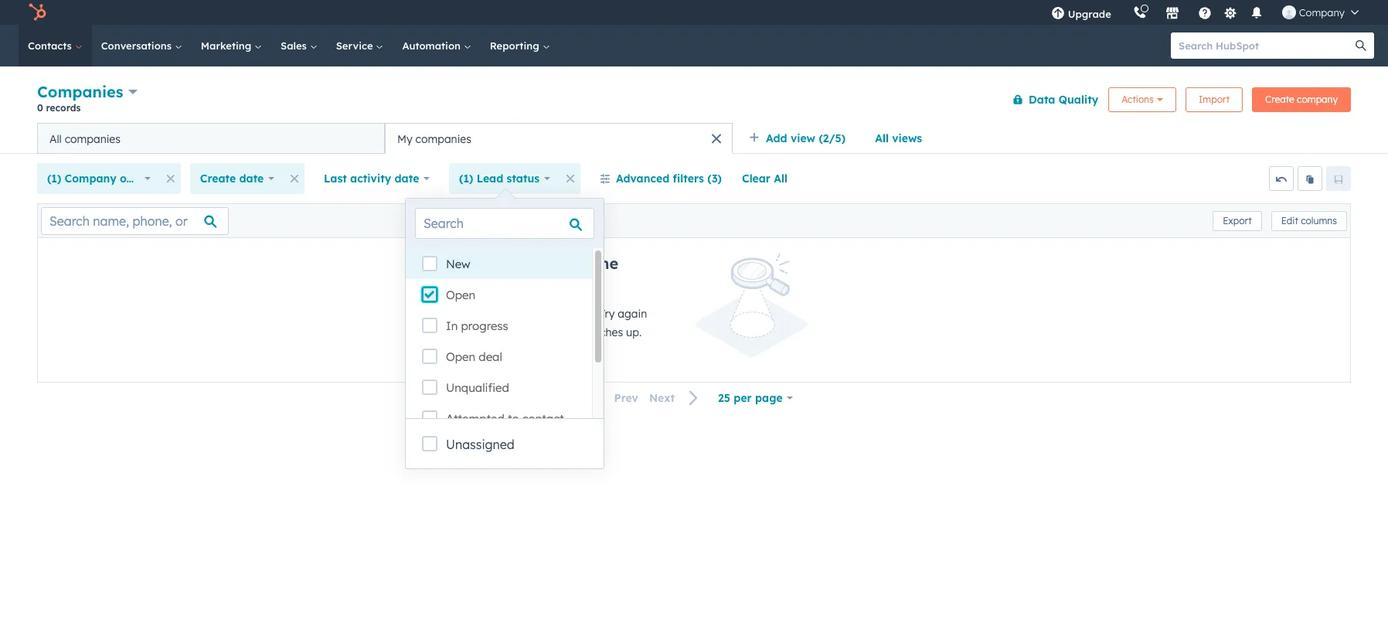 Task type: describe. For each thing, give the bounding box(es) containing it.
last activity date
[[324, 172, 419, 186]]

(1) for (1) company owner
[[47, 172, 61, 186]]

unqualified
[[446, 380, 509, 395]]

add
[[766, 131, 788, 145]]

records
[[46, 102, 81, 114]]

pagination navigation
[[585, 388, 708, 409]]

view
[[791, 131, 816, 145]]

0 records
[[37, 102, 81, 114]]

next
[[649, 391, 675, 405]]

import button
[[1186, 87, 1244, 112]]

try
[[600, 307, 615, 321]]

few
[[444, 326, 463, 339]]

create for create company
[[1266, 93, 1295, 105]]

clear all
[[742, 172, 788, 186]]

companies inside popup button
[[37, 82, 123, 101]]

attempted
[[446, 411, 505, 426]]

again
[[618, 307, 647, 321]]

open for open deal
[[446, 350, 476, 364]]

contact
[[523, 411, 564, 426]]

create for create date
[[200, 172, 236, 186]]

all companies button
[[37, 123, 385, 154]]

activity
[[350, 172, 391, 186]]

all views
[[875, 131, 923, 145]]

edit
[[1282, 215, 1299, 226]]

settings link
[[1222, 4, 1241, 20]]

last
[[324, 172, 347, 186]]

upgrade
[[1068, 8, 1112, 20]]

notifications image
[[1250, 7, 1264, 21]]

the inside 'expecting to see new companies? try again in a few seconds as the system catches up.'
[[525, 326, 542, 339]]

contacts
[[28, 39, 75, 52]]

reporting link
[[481, 25, 559, 67]]

create company
[[1266, 93, 1339, 105]]

upgrade image
[[1051, 7, 1065, 21]]

data quality
[[1029, 92, 1099, 106]]

clear all button
[[732, 163, 798, 194]]

company button
[[1273, 0, 1369, 25]]

filters.
[[483, 273, 532, 292]]

edit columns
[[1282, 215, 1338, 226]]

companies inside no companies match the current filters.
[[450, 254, 536, 273]]

attempted to contact
[[446, 411, 564, 426]]

create date button
[[190, 163, 285, 194]]

Search search field
[[415, 208, 594, 239]]

filters
[[673, 172, 704, 186]]

to for attempted
[[508, 411, 519, 426]]

actions button
[[1109, 87, 1177, 112]]

conversations
[[101, 39, 175, 52]]

last activity date button
[[314, 163, 440, 194]]

marketing
[[201, 39, 254, 52]]

company
[[1298, 93, 1339, 105]]

automation
[[402, 39, 464, 52]]

as
[[510, 326, 522, 339]]

status
[[507, 172, 540, 186]]

help image
[[1198, 7, 1212, 21]]

companies for my companies
[[416, 132, 472, 146]]

per
[[734, 391, 752, 405]]

in
[[446, 319, 458, 333]]

calling icon button
[[1127, 2, 1154, 22]]

expecting
[[423, 307, 473, 321]]

new
[[446, 257, 471, 271]]

my companies
[[397, 132, 472, 146]]

data
[[1029, 92, 1056, 106]]

companies banner
[[37, 79, 1352, 123]]

advanced
[[616, 172, 670, 186]]

service
[[336, 39, 376, 52]]

service link
[[327, 25, 393, 67]]

data quality button
[[1003, 84, 1100, 115]]

progress
[[461, 319, 509, 333]]

(1) company owner
[[47, 172, 153, 186]]

edit columns button
[[1272, 211, 1348, 231]]

views
[[893, 131, 923, 145]]

new
[[510, 307, 531, 321]]

sales
[[281, 39, 310, 52]]

marketplaces button
[[1157, 0, 1189, 25]]

quality
[[1059, 92, 1099, 106]]

25
[[718, 391, 731, 405]]

search button
[[1349, 32, 1375, 59]]

import
[[1199, 93, 1230, 105]]

notifications button
[[1244, 0, 1270, 25]]

my companies button
[[385, 123, 733, 154]]



Task type: locate. For each thing, give the bounding box(es) containing it.
0 horizontal spatial (1)
[[47, 172, 61, 186]]

(1) company owner button
[[37, 163, 161, 194]]

25 per page
[[718, 391, 783, 405]]

1 vertical spatial to
[[508, 411, 519, 426]]

1 horizontal spatial date
[[395, 172, 419, 186]]

reporting
[[490, 39, 542, 52]]

seconds
[[466, 326, 507, 339]]

list box containing new
[[406, 248, 604, 434]]

(2/5)
[[819, 131, 846, 145]]

0 horizontal spatial create
[[200, 172, 236, 186]]

0 horizontal spatial companies
[[37, 82, 123, 101]]

1 date from the left
[[239, 172, 264, 186]]

companies
[[37, 82, 123, 101], [450, 254, 536, 273]]

date down all companies 'button'
[[239, 172, 264, 186]]

to left see
[[476, 307, 487, 321]]

0 vertical spatial open
[[446, 288, 476, 302]]

company down the all companies
[[65, 172, 117, 186]]

see
[[490, 307, 507, 321]]

jacob simon image
[[1283, 5, 1297, 19]]

page
[[756, 391, 783, 405]]

(1) left lead at left
[[459, 172, 474, 186]]

advanced filters (3)
[[616, 172, 722, 186]]

1 horizontal spatial companies
[[450, 254, 536, 273]]

add view (2/5) button
[[739, 123, 865, 154]]

0 horizontal spatial company
[[65, 172, 117, 186]]

up.
[[626, 326, 642, 339]]

system
[[545, 326, 581, 339]]

1 horizontal spatial the
[[594, 254, 619, 273]]

menu
[[1041, 0, 1370, 25]]

in
[[423, 326, 432, 339]]

all companies
[[49, 132, 121, 146]]

owner
[[120, 172, 153, 186]]

create inside button
[[1266, 93, 1295, 105]]

Search name, phone, or domain search field
[[41, 207, 229, 235]]

0 vertical spatial create
[[1266, 93, 1295, 105]]

2 date from the left
[[395, 172, 419, 186]]

0 vertical spatial company
[[1300, 6, 1346, 19]]

export
[[1223, 215, 1252, 226]]

1 horizontal spatial companies
[[416, 132, 472, 146]]

all for all views
[[875, 131, 889, 145]]

open up "expecting"
[[446, 288, 476, 302]]

(1) lead status button
[[449, 163, 561, 194]]

1 horizontal spatial create
[[1266, 93, 1295, 105]]

1 horizontal spatial (1)
[[459, 172, 474, 186]]

(1) down the all companies
[[47, 172, 61, 186]]

1 open from the top
[[446, 288, 476, 302]]

catches
[[584, 326, 623, 339]]

0 vertical spatial companies
[[37, 82, 123, 101]]

2 open from the top
[[446, 350, 476, 364]]

companies inside 'button'
[[65, 132, 121, 146]]

hubspot link
[[19, 3, 58, 22]]

companies
[[65, 132, 121, 146], [416, 132, 472, 146]]

1 companies from the left
[[65, 132, 121, 146]]

1 (1) from the left
[[47, 172, 61, 186]]

companies up records
[[37, 82, 123, 101]]

columns
[[1302, 215, 1338, 226]]

search image
[[1356, 40, 1367, 51]]

1 vertical spatial company
[[65, 172, 117, 186]]

to for expecting
[[476, 307, 487, 321]]

companies?
[[534, 307, 597, 321]]

no
[[423, 254, 445, 273]]

open
[[446, 288, 476, 302], [446, 350, 476, 364]]

1 vertical spatial create
[[200, 172, 236, 186]]

1 vertical spatial the
[[525, 326, 542, 339]]

unassigned
[[446, 437, 515, 452]]

companies up (1) company owner popup button
[[65, 132, 121, 146]]

0 vertical spatial the
[[594, 254, 619, 273]]

create company button
[[1253, 87, 1352, 112]]

settings image
[[1224, 7, 1238, 20]]

match
[[541, 254, 589, 273]]

sales link
[[271, 25, 327, 67]]

menu containing company
[[1041, 0, 1370, 25]]

all right clear
[[774, 172, 788, 186]]

advanced filters (3) button
[[590, 163, 732, 194]]

0 horizontal spatial date
[[239, 172, 264, 186]]

lead
[[477, 172, 504, 186]]

(3)
[[708, 172, 722, 186]]

0 horizontal spatial to
[[476, 307, 487, 321]]

list box
[[406, 248, 604, 434]]

0
[[37, 102, 43, 114]]

Search HubSpot search field
[[1172, 32, 1361, 59]]

marketing link
[[192, 25, 271, 67]]

2 companies from the left
[[416, 132, 472, 146]]

conversations link
[[92, 25, 192, 67]]

create
[[1266, 93, 1295, 105], [200, 172, 236, 186]]

create date
[[200, 172, 264, 186]]

all views link
[[865, 123, 933, 154]]

deal
[[479, 350, 502, 364]]

the right as
[[525, 326, 542, 339]]

all inside all companies 'button'
[[49, 132, 62, 146]]

0 vertical spatial to
[[476, 307, 487, 321]]

my
[[397, 132, 413, 146]]

(1) lead status
[[459, 172, 540, 186]]

2 horizontal spatial all
[[875, 131, 889, 145]]

companies right my
[[416, 132, 472, 146]]

0 horizontal spatial companies
[[65, 132, 121, 146]]

open down few
[[446, 350, 476, 364]]

companies inside button
[[416, 132, 472, 146]]

export button
[[1213, 211, 1263, 231]]

current
[[423, 273, 479, 292]]

calling icon image
[[1133, 6, 1147, 20]]

next button
[[644, 388, 708, 409]]

open deal
[[446, 350, 502, 364]]

(1) for (1) lead status
[[459, 172, 474, 186]]

clear
[[742, 172, 771, 186]]

25 per page button
[[708, 383, 804, 414]]

in progress
[[446, 319, 509, 333]]

1 horizontal spatial all
[[774, 172, 788, 186]]

no companies match the current filters.
[[423, 254, 619, 292]]

open for open
[[446, 288, 476, 302]]

companies button
[[37, 80, 138, 103]]

create down all companies 'button'
[[200, 172, 236, 186]]

automation link
[[393, 25, 481, 67]]

contacts link
[[19, 25, 92, 67]]

hubspot image
[[28, 3, 46, 22]]

companies down search search box
[[450, 254, 536, 273]]

create left company
[[1266, 93, 1295, 105]]

date right activity
[[395, 172, 419, 186]]

the right the match
[[594, 254, 619, 273]]

companies for all companies
[[65, 132, 121, 146]]

all left views
[[875, 131, 889, 145]]

0 horizontal spatial all
[[49, 132, 62, 146]]

to left the "contact"
[[508, 411, 519, 426]]

add view (2/5)
[[766, 131, 846, 145]]

1 horizontal spatial to
[[508, 411, 519, 426]]

to
[[476, 307, 487, 321], [508, 411, 519, 426]]

company inside menu
[[1300, 6, 1346, 19]]

2 (1) from the left
[[459, 172, 474, 186]]

all for all companies
[[49, 132, 62, 146]]

0 horizontal spatial the
[[525, 326, 542, 339]]

to inside 'expecting to see new companies? try again in a few seconds as the system catches up.'
[[476, 307, 487, 321]]

all inside all views link
[[875, 131, 889, 145]]

marketplaces image
[[1166, 7, 1180, 21]]

1 vertical spatial companies
[[450, 254, 536, 273]]

a
[[435, 326, 441, 339]]

1 horizontal spatial company
[[1300, 6, 1346, 19]]

create inside popup button
[[200, 172, 236, 186]]

1 vertical spatial open
[[446, 350, 476, 364]]

company
[[1300, 6, 1346, 19], [65, 172, 117, 186]]

actions
[[1122, 93, 1154, 105]]

the inside no companies match the current filters.
[[594, 254, 619, 273]]

prev
[[614, 391, 639, 405]]

help button
[[1192, 0, 1219, 25]]

all inside clear all button
[[774, 172, 788, 186]]

all
[[875, 131, 889, 145], [49, 132, 62, 146], [774, 172, 788, 186]]

the
[[594, 254, 619, 273], [525, 326, 542, 339]]

expecting to see new companies? try again in a few seconds as the system catches up.
[[423, 307, 647, 339]]

all down 0 records
[[49, 132, 62, 146]]

company right 'jacob simon' image
[[1300, 6, 1346, 19]]



Task type: vqa. For each thing, say whether or not it's contained in the screenshot.
Export on the top of the page
yes



